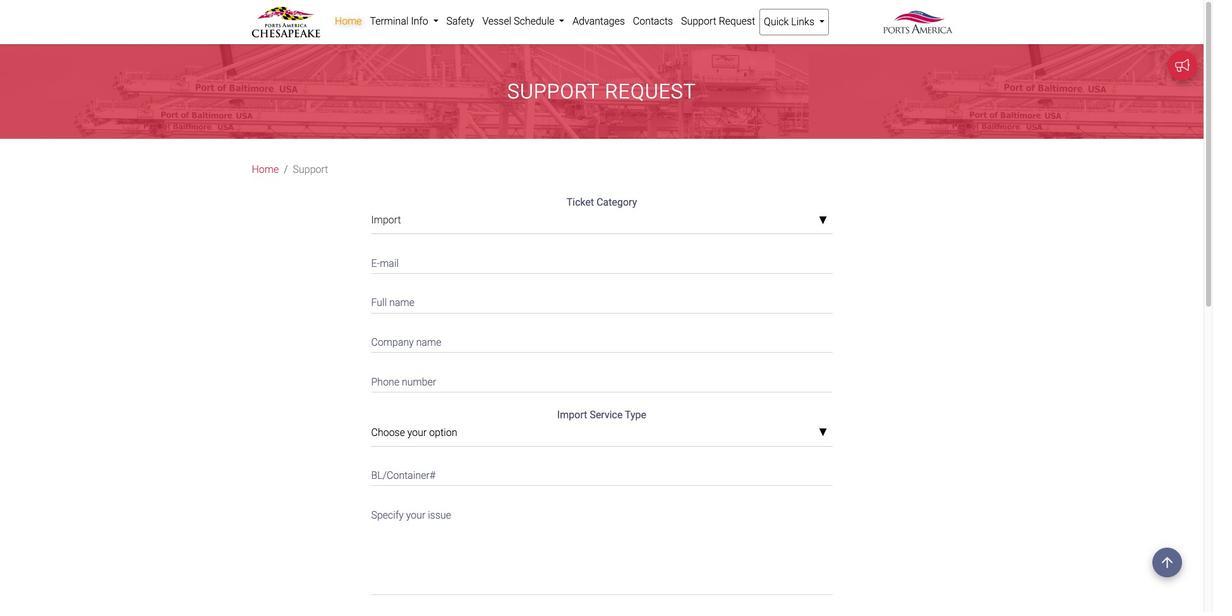 Task type: describe. For each thing, give the bounding box(es) containing it.
2 horizontal spatial support
[[681, 15, 717, 27]]

your for choose
[[408, 427, 427, 439]]

quick
[[764, 16, 789, 28]]

terminal info link
[[366, 9, 442, 34]]

quick links
[[764, 16, 817, 28]]

1 horizontal spatial request
[[719, 15, 755, 27]]

company name
[[371, 337, 441, 349]]

1 vertical spatial home link
[[252, 163, 279, 178]]

go to top image
[[1153, 549, 1182, 578]]

choose your option
[[371, 427, 457, 439]]

phone number
[[371, 376, 436, 388]]

option
[[429, 427, 457, 439]]

full
[[371, 297, 387, 309]]

terminal info
[[370, 15, 431, 27]]

Specify your issue text field
[[371, 502, 833, 596]]

category
[[597, 197, 637, 209]]

0 horizontal spatial request
[[605, 80, 696, 104]]

BL/Container# text field
[[371, 462, 833, 487]]

1 vertical spatial support request
[[508, 80, 696, 104]]

2 vertical spatial support
[[293, 164, 328, 176]]

vessel schedule link
[[478, 9, 569, 34]]

phone
[[371, 376, 399, 388]]

contacts link
[[629, 9, 677, 34]]

name for full name
[[389, 297, 415, 309]]

0 horizontal spatial home
[[252, 164, 279, 176]]

company
[[371, 337, 414, 349]]

terminal
[[370, 15, 409, 27]]

1 horizontal spatial support
[[508, 80, 600, 104]]

safety
[[446, 15, 474, 27]]

links
[[791, 16, 815, 28]]



Task type: locate. For each thing, give the bounding box(es) containing it.
your
[[408, 427, 427, 439], [406, 510, 426, 522]]

Phone number text field
[[371, 369, 833, 393]]

import for import
[[371, 214, 401, 226]]

1 horizontal spatial home
[[335, 15, 362, 27]]

0 vertical spatial request
[[719, 15, 755, 27]]

0 vertical spatial your
[[408, 427, 427, 439]]

issue
[[428, 510, 451, 522]]

import
[[371, 214, 401, 226], [557, 409, 587, 421]]

0 vertical spatial support request
[[681, 15, 755, 27]]

import up e-mail
[[371, 214, 401, 226]]

safety link
[[442, 9, 478, 34]]

1 vertical spatial support
[[508, 80, 600, 104]]

▼
[[819, 216, 827, 226], [819, 429, 827, 439]]

vessel schedule
[[482, 15, 557, 27]]

your left option
[[408, 427, 427, 439]]

ticket
[[567, 197, 594, 209]]

name right "company"
[[416, 337, 441, 349]]

0 vertical spatial home link
[[331, 9, 366, 34]]

full name
[[371, 297, 415, 309]]

1 vertical spatial request
[[605, 80, 696, 104]]

0 vertical spatial import
[[371, 214, 401, 226]]

0 horizontal spatial name
[[389, 297, 415, 309]]

▼ for choose your option
[[819, 429, 827, 439]]

1 vertical spatial name
[[416, 337, 441, 349]]

2 ▼ from the top
[[819, 429, 827, 439]]

1 vertical spatial import
[[557, 409, 587, 421]]

1 vertical spatial home
[[252, 164, 279, 176]]

name
[[389, 297, 415, 309], [416, 337, 441, 349]]

0 vertical spatial home
[[335, 15, 362, 27]]

schedule
[[514, 15, 555, 27]]

ticket category
[[567, 197, 637, 209]]

e-mail
[[371, 258, 399, 270]]

name right full
[[389, 297, 415, 309]]

specify
[[371, 510, 404, 522]]

0 horizontal spatial home link
[[252, 163, 279, 178]]

1 vertical spatial your
[[406, 510, 426, 522]]

home
[[335, 15, 362, 27], [252, 164, 279, 176]]

bl/container#
[[371, 470, 436, 482]]

quick links link
[[759, 9, 829, 35]]

E-mail email field
[[371, 250, 833, 274]]

1 ▼ from the top
[[819, 216, 827, 226]]

0 vertical spatial support
[[681, 15, 717, 27]]

request
[[719, 15, 755, 27], [605, 80, 696, 104]]

import service type
[[557, 409, 647, 421]]

1 horizontal spatial import
[[557, 409, 587, 421]]

info
[[411, 15, 428, 27]]

contacts
[[633, 15, 673, 27]]

mail
[[380, 258, 399, 270]]

home link
[[331, 9, 366, 34], [252, 163, 279, 178]]

service
[[590, 409, 623, 421]]

advantages link
[[569, 9, 629, 34]]

support request
[[681, 15, 755, 27], [508, 80, 696, 104]]

type
[[625, 409, 647, 421]]

vessel
[[482, 15, 511, 27]]

import left service
[[557, 409, 587, 421]]

advantages
[[573, 15, 625, 27]]

Full name text field
[[371, 289, 833, 314]]

Company name text field
[[371, 329, 833, 353]]

support
[[681, 15, 717, 27], [508, 80, 600, 104], [293, 164, 328, 176]]

0 vertical spatial ▼
[[819, 216, 827, 226]]

choose
[[371, 427, 405, 439]]

specify your issue
[[371, 510, 451, 522]]

1 horizontal spatial home link
[[331, 9, 366, 34]]

support request link
[[677, 9, 759, 34]]

import for import service type
[[557, 409, 587, 421]]

▼ for import
[[819, 216, 827, 226]]

e-
[[371, 258, 380, 270]]

0 vertical spatial name
[[389, 297, 415, 309]]

name for company name
[[416, 337, 441, 349]]

1 vertical spatial ▼
[[819, 429, 827, 439]]

number
[[402, 376, 436, 388]]

1 horizontal spatial name
[[416, 337, 441, 349]]

your left issue
[[406, 510, 426, 522]]

0 horizontal spatial support
[[293, 164, 328, 176]]

your for specify
[[406, 510, 426, 522]]

0 horizontal spatial import
[[371, 214, 401, 226]]



Task type: vqa. For each thing, say whether or not it's contained in the screenshot.
'Vessel Schedule' LINK
yes



